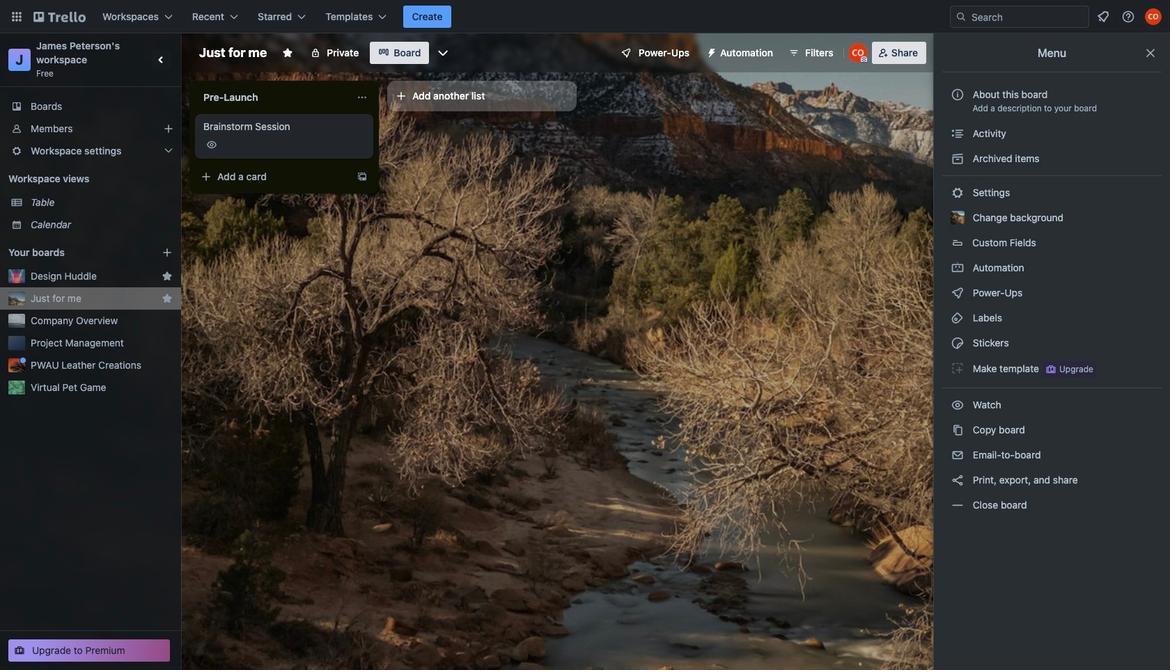 Task type: describe. For each thing, give the bounding box(es) containing it.
back to home image
[[33, 6, 86, 28]]

2 starred icon image from the top
[[162, 293, 173, 304]]

1 starred icon image from the top
[[162, 271, 173, 282]]

add board image
[[162, 247, 173, 258]]

this member is an admin of this board. image
[[861, 56, 867, 63]]

christina overa (christinaovera) image inside primary "element"
[[1145, 8, 1162, 25]]

0 horizontal spatial christina overa (christinaovera) image
[[848, 43, 868, 63]]

create from template… image
[[357, 171, 368, 183]]

search image
[[956, 11, 967, 22]]

open information menu image
[[1122, 10, 1135, 24]]

primary element
[[0, 0, 1170, 33]]

workspace navigation collapse icon image
[[152, 50, 171, 70]]

3 sm image from the top
[[951, 261, 965, 275]]

0 notifications image
[[1095, 8, 1112, 25]]

customize views image
[[436, 46, 450, 60]]

your boards with 6 items element
[[8, 245, 141, 261]]



Task type: locate. For each thing, give the bounding box(es) containing it.
sm image
[[701, 42, 720, 61], [951, 152, 965, 166], [951, 311, 965, 325], [951, 336, 965, 350], [951, 362, 965, 375], [951, 398, 965, 412], [951, 424, 965, 437], [951, 449, 965, 463], [951, 474, 965, 488], [951, 499, 965, 513]]

starred icon image
[[162, 271, 173, 282], [162, 293, 173, 304]]

Board name text field
[[192, 42, 274, 64]]

christina overa (christinaovera) image
[[1145, 8, 1162, 25], [848, 43, 868, 63]]

2 sm image from the top
[[951, 186, 965, 200]]

1 vertical spatial starred icon image
[[162, 293, 173, 304]]

star or unstar board image
[[282, 47, 293, 59]]

1 sm image from the top
[[951, 127, 965, 141]]

None text field
[[195, 86, 351, 109]]

sm image
[[951, 127, 965, 141], [951, 186, 965, 200], [951, 261, 965, 275], [951, 286, 965, 300]]

0 vertical spatial starred icon image
[[162, 271, 173, 282]]

0 vertical spatial christina overa (christinaovera) image
[[1145, 8, 1162, 25]]

1 vertical spatial christina overa (christinaovera) image
[[848, 43, 868, 63]]

4 sm image from the top
[[951, 286, 965, 300]]

Search field
[[967, 7, 1089, 26]]

1 horizontal spatial christina overa (christinaovera) image
[[1145, 8, 1162, 25]]



Task type: vqa. For each thing, say whether or not it's contained in the screenshot.
Jira image to the top
no



